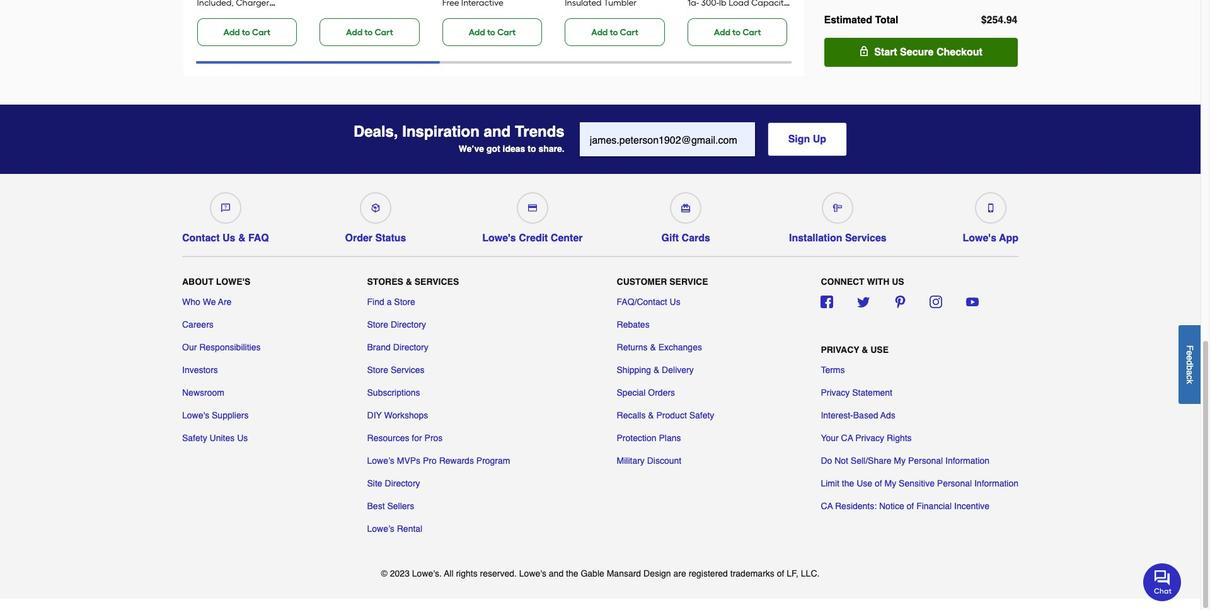 Task type: vqa. For each thing, say whether or not it's contained in the screenshot.
Brand at the bottom
yes



Task type: describe. For each thing, give the bounding box(es) containing it.
special orders link
[[617, 387, 675, 399]]

directory for brand directory
[[393, 342, 429, 352]]

ca residents: notice of financial incentive
[[821, 501, 990, 511]]

connect with us
[[821, 277, 905, 287]]

terms
[[821, 365, 845, 375]]

1 horizontal spatial us
[[237, 433, 248, 443]]

store directory
[[367, 320, 426, 330]]

& for returns & exchanges
[[650, 342, 656, 352]]

credit card image
[[528, 204, 537, 212]]

rebates
[[617, 320, 650, 330]]

brand directory link
[[367, 341, 429, 354]]

customer service
[[617, 277, 708, 287]]

special orders
[[617, 388, 675, 398]]

lowe's rental link
[[367, 523, 423, 535]]

start
[[875, 47, 898, 58]]

add to cart link for fourth add to cart list item from right
[[197, 18, 297, 46]]

f e e d b a c k
[[1185, 345, 1196, 384]]

store for services
[[367, 365, 388, 375]]

service
[[670, 277, 708, 287]]

diy
[[367, 410, 382, 421]]

lowe's rental
[[367, 524, 423, 534]]

0 vertical spatial my
[[894, 456, 906, 466]]

1 add to cart list item from the left
[[197, 0, 300, 46]]

& for privacy & use
[[862, 345, 869, 355]]

status
[[376, 233, 406, 244]]

customer care image
[[221, 204, 230, 212]]

lowe's up are
[[216, 277, 251, 287]]

unites
[[210, 433, 235, 443]]

a inside button
[[1185, 370, 1196, 375]]

diy workshops
[[367, 410, 428, 421]]

find
[[367, 297, 384, 307]]

deals,
[[354, 123, 398, 141]]

privacy & use
[[821, 345, 889, 355]]

sensitive
[[899, 479, 935, 489]]

of for financial
[[907, 501, 914, 511]]

f
[[1185, 345, 1196, 351]]

llc.
[[801, 569, 820, 579]]

estimated
[[824, 15, 873, 26]]

interest-
[[821, 410, 854, 421]]

start secure checkout
[[875, 47, 983, 58]]

mobile image
[[987, 204, 995, 212]]

of for my
[[875, 479, 883, 489]]

lowe's mvps pro rewards program
[[367, 456, 510, 466]]

0 vertical spatial personal
[[909, 456, 943, 466]]

lowe's app link
[[963, 187, 1019, 244]]

& for stores & services
[[406, 277, 412, 287]]

we
[[203, 297, 216, 307]]

0 vertical spatial information
[[946, 456, 990, 466]]

2023
[[390, 569, 410, 579]]

directory for store directory
[[391, 320, 426, 330]]

1 horizontal spatial safety
[[690, 410, 715, 421]]

pinterest image
[[894, 296, 906, 308]]

best sellers
[[367, 501, 414, 511]]

order status link
[[345, 187, 406, 244]]

secure image
[[860, 46, 870, 56]]

careers
[[182, 320, 214, 330]]

store for directory
[[367, 320, 388, 330]]

rebates link
[[617, 318, 650, 331]]

resources for pros link
[[367, 432, 443, 445]]

gift
[[662, 233, 679, 244]]

protection
[[617, 433, 657, 443]]

center
[[551, 233, 583, 244]]

total
[[875, 15, 899, 26]]

gift card image
[[682, 204, 691, 212]]

lowe's for lowe's credit center
[[482, 233, 516, 244]]

registered
[[689, 569, 728, 579]]

financial
[[917, 501, 952, 511]]

our
[[182, 342, 197, 352]]

instagram image
[[930, 296, 943, 308]]

3 add to cart list item from the left
[[565, 0, 668, 46]]

lowe's suppliers link
[[182, 409, 249, 422]]

limit
[[821, 479, 840, 489]]

resources
[[367, 433, 410, 443]]

4 add to cart list item from the left
[[688, 0, 790, 46]]

the inside limit the use of my sensitive personal information link
[[842, 479, 855, 489]]

for
[[412, 433, 422, 443]]

twitter image
[[858, 296, 870, 308]]

2 add to cart list item from the left
[[442, 0, 545, 46]]

2 add to cart link from the left
[[320, 18, 420, 46]]

2 e from the top
[[1185, 355, 1196, 360]]

1 vertical spatial ca
[[821, 501, 833, 511]]

returns & exchanges
[[617, 342, 702, 352]]

up
[[813, 134, 827, 145]]

reserved.
[[480, 569, 517, 579]]

facebook image
[[821, 296, 834, 308]]

your
[[821, 433, 839, 443]]

services for store services
[[391, 365, 425, 375]]

discount
[[647, 456, 682, 466]]

our responsibilities link
[[182, 341, 261, 354]]

add for second add to cart list item from left
[[469, 27, 485, 38]]

shipping
[[617, 365, 651, 375]]

order status
[[345, 233, 406, 244]]

us for faq/contact
[[670, 297, 681, 307]]

lowe's credit center link
[[482, 187, 583, 244]]

to inside deals, inspiration and trends we've got ideas to share.
[[528, 144, 536, 154]]

who we are link
[[182, 296, 232, 308]]

.
[[1004, 15, 1007, 26]]

1 vertical spatial my
[[885, 479, 897, 489]]

lf,
[[787, 569, 799, 579]]

are
[[218, 297, 232, 307]]

directory for site directory
[[385, 479, 420, 489]]

returns
[[617, 342, 648, 352]]

add for second add to cart list item from the right
[[592, 27, 608, 38]]

do not sell/share my personal information
[[821, 456, 990, 466]]

1 vertical spatial services
[[415, 277, 459, 287]]

installation
[[789, 233, 843, 244]]

pro
[[423, 456, 437, 466]]

store services
[[367, 365, 425, 375]]

notice
[[880, 501, 905, 511]]

trademarks
[[731, 569, 775, 579]]

terms link
[[821, 364, 845, 376]]

interest-based ads
[[821, 410, 896, 421]]

chat invite button image
[[1144, 563, 1182, 602]]

diy workshops link
[[367, 409, 428, 422]]

careers link
[[182, 318, 214, 331]]

sign up
[[789, 134, 827, 145]]

3 add to cart from the left
[[469, 27, 516, 38]]

k
[[1185, 379, 1196, 384]]

cards
[[682, 233, 711, 244]]

limit the use of my sensitive personal information
[[821, 479, 1019, 489]]

c
[[1185, 375, 1196, 379]]

1 vertical spatial personal
[[938, 479, 972, 489]]

installation services
[[789, 233, 887, 244]]

4 add to cart from the left
[[592, 27, 639, 38]]

secure
[[900, 47, 934, 58]]

do not sell/share my personal information link
[[821, 455, 990, 467]]

share.
[[539, 144, 565, 154]]

services for installation services
[[845, 233, 887, 244]]

sellers
[[387, 501, 414, 511]]

your ca privacy rights link
[[821, 432, 912, 445]]

all
[[444, 569, 454, 579]]

$ 254 . 94
[[982, 15, 1018, 26]]

1 vertical spatial information
[[975, 479, 1019, 489]]

lowe's for lowe's rental
[[367, 524, 395, 534]]

2 add from the left
[[346, 27, 363, 38]]

resources for pros
[[367, 433, 443, 443]]

2 vertical spatial privacy
[[856, 433, 885, 443]]



Task type: locate. For each thing, give the bounding box(es) containing it.
1 vertical spatial lowe's
[[367, 524, 395, 534]]

safety unites us
[[182, 433, 248, 443]]

2 horizontal spatial of
[[907, 501, 914, 511]]

store down brand
[[367, 365, 388, 375]]

use for the
[[857, 479, 873, 489]]

pickup image
[[371, 204, 380, 212]]

1 add to cart from the left
[[224, 27, 271, 38]]

e up d
[[1185, 351, 1196, 355]]

us for contact
[[223, 233, 235, 244]]

& right returns
[[650, 342, 656, 352]]

1 horizontal spatial of
[[875, 479, 883, 489]]

lowe's up 'site'
[[367, 456, 395, 466]]

2 vertical spatial services
[[391, 365, 425, 375]]

lowe's down best
[[367, 524, 395, 534]]

ca down "limit"
[[821, 501, 833, 511]]

newsroom
[[182, 388, 224, 398]]

services up connect with us
[[845, 233, 887, 244]]

0 horizontal spatial ca
[[821, 501, 833, 511]]

& inside shipping & delivery "link"
[[654, 365, 660, 375]]

2 cart from the left
[[375, 27, 393, 38]]

& up statement
[[862, 345, 869, 355]]

my down rights
[[894, 456, 906, 466]]

stores
[[367, 277, 403, 287]]

store services link
[[367, 364, 425, 376]]

us right unites
[[237, 433, 248, 443]]

of left lf,
[[777, 569, 785, 579]]

us down customer service
[[670, 297, 681, 307]]

3 cart from the left
[[497, 27, 516, 38]]

lowe's inside "link"
[[367, 524, 395, 534]]

store up brand
[[367, 320, 388, 330]]

store directory link
[[367, 318, 426, 331]]

newsroom link
[[182, 387, 224, 399]]

the
[[842, 479, 855, 489], [566, 569, 579, 579]]

0 vertical spatial a
[[387, 297, 392, 307]]

2 add to cart from the left
[[346, 27, 393, 38]]

of
[[875, 479, 883, 489], [907, 501, 914, 511], [777, 569, 785, 579]]

1 vertical spatial us
[[670, 297, 681, 307]]

a up k at the bottom right
[[1185, 370, 1196, 375]]

services inside store services link
[[391, 365, 425, 375]]

4 add to cart link from the left
[[565, 18, 665, 46]]

2 vertical spatial of
[[777, 569, 785, 579]]

lowe's for lowe's suppliers
[[182, 410, 209, 421]]

1 horizontal spatial the
[[842, 479, 855, 489]]

responsibilities
[[199, 342, 261, 352]]

personal up incentive
[[938, 479, 972, 489]]

e
[[1185, 351, 1196, 355], [1185, 355, 1196, 360]]

3 add from the left
[[469, 27, 485, 38]]

4 add from the left
[[592, 27, 608, 38]]

0 horizontal spatial safety
[[182, 433, 207, 443]]

0 vertical spatial and
[[484, 123, 511, 141]]

gift cards link
[[659, 187, 713, 244]]

0 horizontal spatial and
[[484, 123, 511, 141]]

& for shipping & delivery
[[654, 365, 660, 375]]

suppliers
[[212, 410, 249, 421]]

statement
[[853, 388, 893, 398]]

add to cart link for second add to cart list item from the right
[[565, 18, 665, 46]]

0 vertical spatial of
[[875, 479, 883, 489]]

add to cart link
[[197, 18, 297, 46], [320, 18, 420, 46], [442, 18, 542, 46], [565, 18, 665, 46], [688, 18, 788, 46]]

order
[[345, 233, 373, 244]]

2 lowe's from the top
[[367, 524, 395, 534]]

store down stores & services
[[394, 297, 415, 307]]

lowe's mvps pro rewards program link
[[367, 455, 510, 467]]

your ca privacy rights
[[821, 433, 912, 443]]

workshops
[[384, 410, 428, 421]]

0 vertical spatial use
[[871, 345, 889, 355]]

and up got
[[484, 123, 511, 141]]

1 vertical spatial use
[[857, 479, 873, 489]]

our responsibilities
[[182, 342, 261, 352]]

the right "limit"
[[842, 479, 855, 489]]

find a store link
[[367, 296, 415, 308]]

military discount link
[[617, 455, 682, 467]]

1 cart from the left
[[252, 27, 271, 38]]

privacy up interest-
[[821, 388, 850, 398]]

& for recalls & product safety
[[648, 410, 654, 421]]

lowe's right reserved.
[[519, 569, 547, 579]]

deals, inspiration and trends we've got ideas to share.
[[354, 123, 565, 154]]

recalls
[[617, 410, 646, 421]]

lowe's for lowe's mvps pro rewards program
[[367, 456, 395, 466]]

1 horizontal spatial a
[[1185, 370, 1196, 375]]

lowe's app
[[963, 233, 1019, 244]]

use
[[871, 345, 889, 355], [857, 479, 873, 489]]

add for fourth add to cart list item from the left
[[714, 27, 731, 38]]

2 horizontal spatial us
[[670, 297, 681, 307]]

are
[[674, 569, 687, 579]]

faq/contact us link
[[617, 296, 681, 308]]

& left delivery
[[654, 365, 660, 375]]

lowe's.
[[412, 569, 442, 579]]

we've
[[459, 144, 484, 154]]

1 vertical spatial store
[[367, 320, 388, 330]]

e up b
[[1185, 355, 1196, 360]]

0 vertical spatial privacy
[[821, 345, 860, 355]]

1 vertical spatial the
[[566, 569, 579, 579]]

stores & services
[[367, 277, 459, 287]]

my up notice
[[885, 479, 897, 489]]

and left gable
[[549, 569, 564, 579]]

5 add from the left
[[714, 27, 731, 38]]

app
[[1000, 233, 1019, 244]]

lowe's credit center
[[482, 233, 583, 244]]

directory down the store directory link
[[393, 342, 429, 352]]

sign
[[789, 134, 810, 145]]

0 horizontal spatial of
[[777, 569, 785, 579]]

sign up button
[[768, 122, 848, 156]]

1 add from the left
[[224, 27, 240, 38]]

0 vertical spatial store
[[394, 297, 415, 307]]

trends
[[515, 123, 565, 141]]

0 horizontal spatial us
[[223, 233, 235, 244]]

&
[[238, 233, 246, 244], [406, 277, 412, 287], [650, 342, 656, 352], [862, 345, 869, 355], [654, 365, 660, 375], [648, 410, 654, 421]]

faq/contact
[[617, 297, 668, 307]]

of down sell/share
[[875, 479, 883, 489]]

us right contact at left top
[[223, 233, 235, 244]]

1 vertical spatial privacy
[[821, 388, 850, 398]]

lowe's left app
[[963, 233, 997, 244]]

add to cart link for second add to cart list item from left
[[442, 18, 542, 46]]

lowe's
[[367, 456, 395, 466], [367, 524, 395, 534]]

0 vertical spatial safety
[[690, 410, 715, 421]]

5 add to cart link from the left
[[688, 18, 788, 46]]

best
[[367, 501, 385, 511]]

add for fourth add to cart list item from right
[[224, 27, 240, 38]]

us
[[892, 277, 905, 287]]

d
[[1185, 360, 1196, 365]]

ideas
[[503, 144, 526, 154]]

a
[[387, 297, 392, 307], [1185, 370, 1196, 375]]

0 vertical spatial services
[[845, 233, 887, 244]]

1 add to cart link from the left
[[197, 18, 297, 46]]

gift cards
[[662, 233, 711, 244]]

& right stores
[[406, 277, 412, 287]]

dimensions image
[[834, 204, 843, 212]]

254
[[987, 15, 1004, 26]]

2 vertical spatial directory
[[385, 479, 420, 489]]

safety right product
[[690, 410, 715, 421]]

checkout
[[937, 47, 983, 58]]

0 vertical spatial ca
[[842, 433, 854, 443]]

site directory link
[[367, 477, 420, 490]]

services down brand directory 'link'
[[391, 365, 425, 375]]

& left faq
[[238, 233, 246, 244]]

0 horizontal spatial the
[[566, 569, 579, 579]]

safety unites us link
[[182, 432, 248, 445]]

safety
[[690, 410, 715, 421], [182, 433, 207, 443]]

0 vertical spatial lowe's
[[367, 456, 395, 466]]

privacy up sell/share
[[856, 433, 885, 443]]

5 add to cart from the left
[[714, 27, 761, 38]]

privacy statement link
[[821, 387, 893, 399]]

subscriptions
[[367, 388, 420, 398]]

lowe's suppliers
[[182, 410, 249, 421]]

personal up limit the use of my sensitive personal information link at right bottom
[[909, 456, 943, 466]]

& inside recalls & product safety link
[[648, 410, 654, 421]]

use up statement
[[871, 345, 889, 355]]

privacy for privacy statement
[[821, 388, 850, 398]]

lowe's for lowe's app
[[963, 233, 997, 244]]

0 horizontal spatial a
[[387, 297, 392, 307]]

sell/share
[[851, 456, 892, 466]]

the left gable
[[566, 569, 579, 579]]

rental
[[397, 524, 423, 534]]

directory up sellers
[[385, 479, 420, 489]]

2 vertical spatial us
[[237, 433, 248, 443]]

add to cart
[[224, 27, 271, 38], [346, 27, 393, 38], [469, 27, 516, 38], [592, 27, 639, 38], [714, 27, 761, 38]]

services up find a store
[[415, 277, 459, 287]]

1 vertical spatial and
[[549, 569, 564, 579]]

2 vertical spatial store
[[367, 365, 388, 375]]

product
[[657, 410, 687, 421]]

us
[[223, 233, 235, 244], [670, 297, 681, 307], [237, 433, 248, 443]]

privacy for privacy & use
[[821, 345, 860, 355]]

lowe's left "credit"
[[482, 233, 516, 244]]

credit
[[519, 233, 548, 244]]

services inside installation services link
[[845, 233, 887, 244]]

a right 'find'
[[387, 297, 392, 307]]

mvps
[[397, 456, 421, 466]]

add to cart link for fourth add to cart list item from the left
[[688, 18, 788, 46]]

to
[[242, 27, 250, 38], [365, 27, 373, 38], [487, 27, 496, 38], [610, 27, 618, 38], [733, 27, 741, 38], [528, 144, 536, 154]]

directory inside 'link'
[[393, 342, 429, 352]]

privacy up terms link
[[821, 345, 860, 355]]

use down sell/share
[[857, 479, 873, 489]]

1 e from the top
[[1185, 351, 1196, 355]]

subscriptions link
[[367, 387, 420, 399]]

1 vertical spatial of
[[907, 501, 914, 511]]

brand directory
[[367, 342, 429, 352]]

& right recalls
[[648, 410, 654, 421]]

about lowe's
[[182, 277, 251, 287]]

directory
[[391, 320, 426, 330], [393, 342, 429, 352], [385, 479, 420, 489]]

safety left unites
[[182, 433, 207, 443]]

1 vertical spatial a
[[1185, 370, 1196, 375]]

lowe's down newsroom on the bottom of page
[[182, 410, 209, 421]]

1 horizontal spatial and
[[549, 569, 564, 579]]

Email Address email field
[[580, 122, 755, 156]]

do
[[821, 456, 833, 466]]

4 cart from the left
[[620, 27, 639, 38]]

& inside returns & exchanges link
[[650, 342, 656, 352]]

add to cart list item
[[197, 0, 300, 46], [442, 0, 545, 46], [565, 0, 668, 46], [688, 0, 790, 46]]

1 vertical spatial directory
[[393, 342, 429, 352]]

design
[[644, 569, 671, 579]]

investors link
[[182, 364, 218, 376]]

of right notice
[[907, 501, 914, 511]]

best sellers link
[[367, 500, 414, 513]]

sign up form
[[580, 122, 848, 158]]

& inside contact us & faq link
[[238, 233, 246, 244]]

directory up brand directory 'link'
[[391, 320, 426, 330]]

cart
[[252, 27, 271, 38], [375, 27, 393, 38], [497, 27, 516, 38], [620, 27, 639, 38], [743, 27, 761, 38]]

mansard
[[607, 569, 641, 579]]

1 vertical spatial safety
[[182, 433, 207, 443]]

1 lowe's from the top
[[367, 456, 395, 466]]

recalls & product safety link
[[617, 409, 715, 422]]

0 vertical spatial directory
[[391, 320, 426, 330]]

and inside deals, inspiration and trends we've got ideas to share.
[[484, 123, 511, 141]]

based
[[854, 410, 879, 421]]

3 add to cart link from the left
[[442, 18, 542, 46]]

5 cart from the left
[[743, 27, 761, 38]]

ca residents: notice of financial incentive link
[[821, 500, 990, 513]]

youtube image
[[967, 296, 979, 308]]

exchanges
[[659, 342, 702, 352]]

use for &
[[871, 345, 889, 355]]

0 vertical spatial the
[[842, 479, 855, 489]]

got
[[487, 144, 500, 154]]

1 horizontal spatial ca
[[842, 433, 854, 443]]

0 vertical spatial us
[[223, 233, 235, 244]]

ca right your
[[842, 433, 854, 443]]



